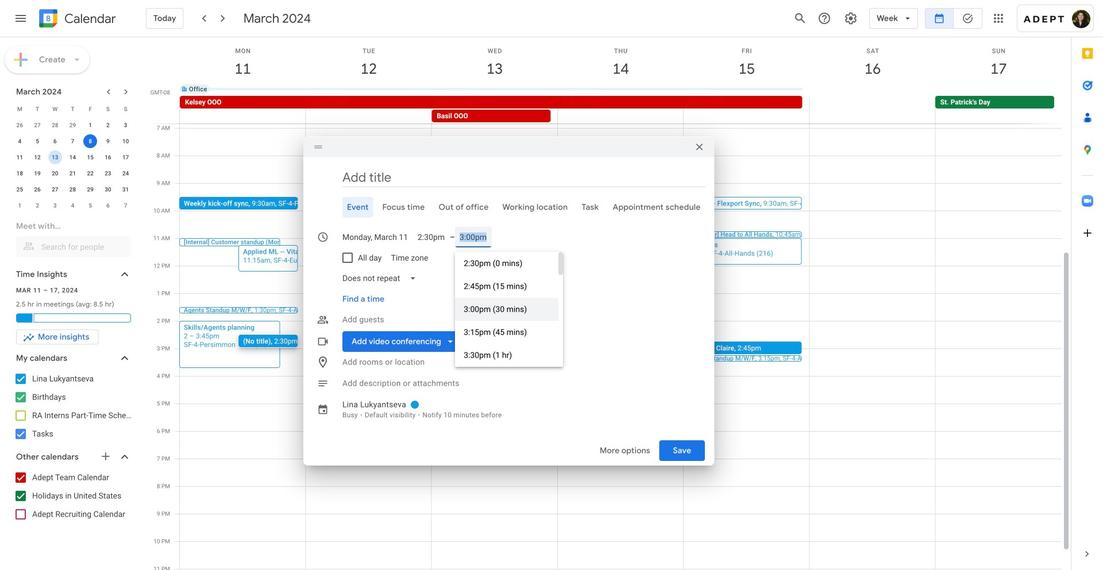Task type: vqa. For each thing, say whether or not it's contained in the screenshot.
December 7 element
no



Task type: locate. For each thing, give the bounding box(es) containing it.
0 horizontal spatial tab list
[[313, 197, 705, 218]]

grid
[[147, 37, 1071, 571]]

april 4 element
[[66, 199, 80, 213]]

3 option from the top
[[455, 298, 559, 321]]

20 element
[[48, 167, 62, 180]]

9 element
[[101, 134, 115, 148]]

april 2 element
[[30, 199, 44, 213]]

end time list box
[[455, 252, 563, 367]]

16 element
[[101, 151, 115, 164]]

None search field
[[0, 216, 143, 257]]

31 element
[[119, 183, 133, 197]]

27 element
[[48, 183, 62, 197]]

5 option from the top
[[455, 344, 559, 367]]

heading
[[62, 12, 116, 26]]

row
[[175, 75, 1071, 103], [175, 96, 1071, 124], [11, 101, 134, 117], [11, 117, 134, 133], [11, 133, 134, 149], [11, 149, 134, 166], [11, 166, 134, 182], [11, 182, 134, 198], [11, 198, 134, 214]]

None field
[[338, 268, 426, 289]]

row group
[[11, 117, 134, 214]]

tab list
[[1072, 37, 1103, 538], [313, 197, 705, 218]]

february 27 element
[[30, 118, 44, 132]]

18 element
[[13, 167, 27, 180]]

main drawer image
[[14, 11, 28, 25]]

to element
[[450, 233, 455, 242]]

4 option from the top
[[455, 321, 559, 344]]

february 29 element
[[66, 118, 80, 132]]

23 element
[[101, 167, 115, 180]]

1 element
[[83, 118, 97, 132]]

29 element
[[83, 183, 97, 197]]

26 element
[[30, 183, 44, 197]]

12 element
[[30, 151, 44, 164]]

11 element
[[13, 151, 27, 164]]

cell
[[306, 84, 432, 94], [432, 84, 558, 94], [558, 84, 684, 94], [684, 84, 810, 94], [810, 84, 936, 94], [936, 84, 1062, 94], [306, 96, 432, 124], [558, 96, 684, 124], [684, 96, 810, 124], [810, 96, 935, 124], [82, 133, 99, 149], [46, 149, 64, 166]]

option
[[455, 252, 559, 275], [455, 275, 559, 298], [455, 298, 559, 321], [455, 321, 559, 344], [455, 344, 559, 367]]

13 element
[[48, 151, 62, 164]]

28 element
[[66, 183, 80, 197]]

april 3 element
[[48, 199, 62, 213]]

add other calendars image
[[100, 451, 111, 463]]

settings menu image
[[844, 11, 858, 25]]

25 element
[[13, 183, 27, 197]]

2 option from the top
[[455, 275, 559, 298]]

10 element
[[119, 134, 133, 148]]

1 option from the top
[[455, 252, 559, 275]]



Task type: describe. For each thing, give the bounding box(es) containing it.
End time text field
[[460, 227, 487, 248]]

22 element
[[83, 167, 97, 180]]

8, today element
[[83, 134, 97, 148]]

other calendars list
[[2, 469, 143, 524]]

6 element
[[48, 134, 62, 148]]

april 5 element
[[83, 199, 97, 213]]

calendar element
[[37, 7, 116, 32]]

april 6 element
[[101, 199, 115, 213]]

17 element
[[119, 151, 133, 164]]

Search for people to meet text field
[[23, 237, 124, 257]]

7 element
[[66, 134, 80, 148]]

24 element
[[119, 167, 133, 180]]

Start date text field
[[343, 227, 409, 248]]

4 element
[[13, 134, 27, 148]]

14 element
[[66, 151, 80, 164]]

21 element
[[66, 167, 80, 180]]

15 element
[[83, 151, 97, 164]]

1 horizontal spatial tab list
[[1072, 37, 1103, 538]]

2 element
[[101, 118, 115, 132]]

april 1 element
[[13, 199, 27, 213]]

Start time text field
[[418, 227, 445, 248]]

19 element
[[30, 167, 44, 180]]

april 7 element
[[119, 199, 133, 213]]

3 element
[[119, 118, 133, 132]]

february 28 element
[[48, 118, 62, 132]]

30 element
[[101, 183, 115, 197]]

february 26 element
[[13, 118, 27, 132]]

march 2024 grid
[[11, 101, 134, 214]]

Add title text field
[[343, 169, 705, 186]]

heading inside calendar element
[[62, 12, 116, 26]]

5 element
[[30, 134, 44, 148]]

my calendars list
[[2, 370, 143, 444]]



